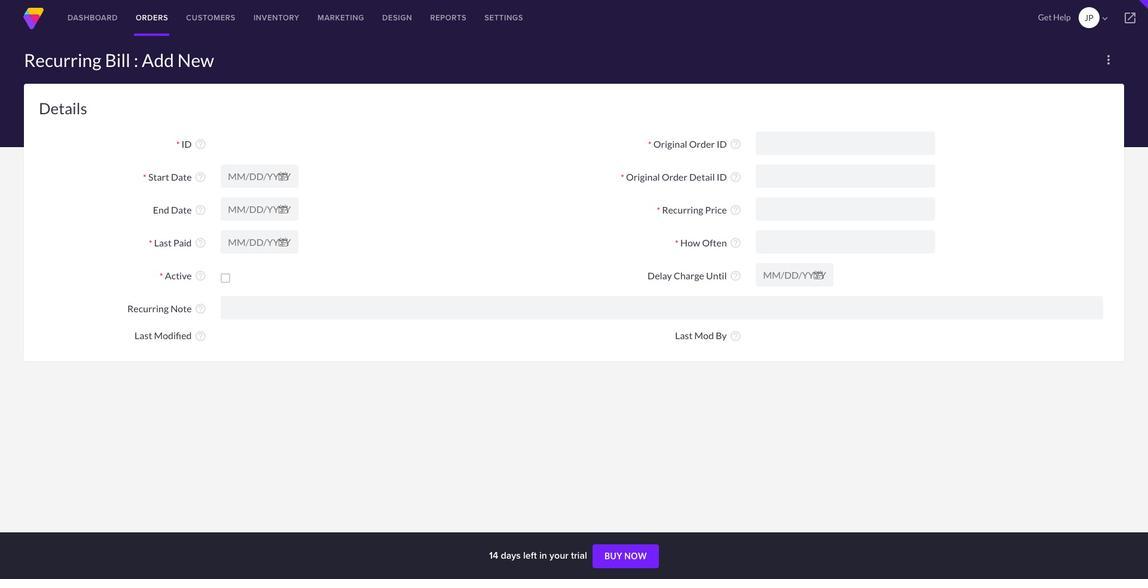 Task type: describe. For each thing, give the bounding box(es) containing it.
in
[[540, 549, 547, 562]]

14
[[489, 549, 499, 562]]

14 days left in your trial
[[489, 549, 590, 562]]

original for help_outline
[[654, 138, 688, 149]]

last modified help_outline
[[135, 330, 207, 342]]

often
[[702, 237, 727, 248]]

add
[[142, 49, 174, 71]]

original for id
[[626, 171, 660, 182]]

order for id
[[662, 171, 688, 182]]

trial
[[571, 549, 587, 562]]

detail
[[690, 171, 715, 182]]

* for * how often help_outline
[[675, 238, 679, 248]]

help_outline inside delay charge until help_outline
[[730, 270, 742, 282]]

2 vertical spatial mm/dd/yyyy text field
[[756, 263, 834, 287]]

how
[[681, 237, 701, 248]]

end
[[153, 204, 169, 215]]

* for * id help_outline
[[176, 139, 180, 149]]

recurring for recurring note help_outline
[[127, 302, 169, 314]]

help_outline inside end date help_outline
[[195, 204, 207, 216]]

your
[[550, 549, 569, 562]]

* recurring price help_outline
[[657, 204, 742, 216]]

last for by
[[675, 330, 693, 341]]

days
[[501, 549, 521, 562]]

help_outline inside * recurring price help_outline
[[730, 204, 742, 216]]

id inside * id help_outline
[[182, 138, 192, 149]]

id inside * original order id help_outline
[[717, 138, 727, 149]]

recurring for recurring bill : add new
[[24, 49, 101, 71]]

mm/dd/yyyy text field for paid
[[221, 230, 299, 254]]

paid
[[174, 237, 192, 248]]

help_outline inside last mod by help_outline
[[730, 330, 742, 342]]

* original order id help_outline
[[649, 138, 742, 150]]

* for * recurring price help_outline
[[657, 205, 661, 215]]


[[1124, 11, 1138, 25]]

buy now link
[[593, 544, 659, 568]]

last mod by help_outline
[[675, 330, 742, 342]]

* last paid help_outline
[[149, 237, 207, 249]]

active
[[165, 270, 192, 281]]

customers
[[186, 12, 236, 23]]

order for help_outline
[[689, 138, 715, 149]]

 link
[[1113, 0, 1149, 36]]

by
[[716, 330, 727, 341]]

start
[[148, 171, 169, 182]]

get
[[1039, 12, 1052, 22]]

settings
[[485, 12, 524, 23]]


[[1100, 13, 1111, 24]]

recurring bill : add new
[[24, 49, 214, 71]]

* for * last paid help_outline
[[149, 238, 152, 248]]

help_outline inside 'last modified help_outline'
[[195, 330, 207, 342]]

dashboard link
[[59, 0, 127, 36]]

last inside * last paid help_outline
[[154, 237, 172, 248]]

get help
[[1039, 12, 1071, 22]]



Task type: locate. For each thing, give the bounding box(es) containing it.
last
[[154, 237, 172, 248], [135, 330, 152, 341], [675, 330, 693, 341]]

help
[[1054, 12, 1071, 22]]

1 horizontal spatial recurring
[[127, 302, 169, 314]]

0 horizontal spatial last
[[135, 330, 152, 341]]

* active help_outline
[[160, 270, 207, 282]]

original
[[654, 138, 688, 149], [626, 171, 660, 182]]

help_outline inside * original order id help_outline
[[730, 138, 742, 150]]

recurring inside recurring note help_outline
[[127, 302, 169, 314]]

* for * active help_outline
[[160, 271, 163, 281]]

order inside * original order id help_outline
[[689, 138, 715, 149]]

0 horizontal spatial recurring
[[24, 49, 101, 71]]

date
[[171, 171, 192, 182], [171, 204, 192, 215]]

original inside * original order id help_outline
[[654, 138, 688, 149]]

*
[[176, 139, 180, 149], [649, 139, 652, 149], [143, 172, 147, 182], [621, 172, 624, 182], [657, 205, 661, 215], [149, 238, 152, 248], [675, 238, 679, 248], [160, 271, 163, 281]]

2 date from the top
[[171, 204, 192, 215]]

2 vertical spatial recurring
[[127, 302, 169, 314]]

help_outline
[[195, 138, 207, 150], [730, 138, 742, 150], [195, 171, 207, 183], [730, 171, 742, 183], [195, 204, 207, 216], [730, 204, 742, 216], [195, 237, 207, 249], [730, 237, 742, 249], [195, 270, 207, 282], [730, 270, 742, 282], [195, 303, 207, 314], [195, 330, 207, 342], [730, 330, 742, 342]]

mm/dd/yyyy text field for help_outline
[[221, 197, 299, 221]]

last inside last mod by help_outline
[[675, 330, 693, 341]]

id up * original order detail id help_outline
[[717, 138, 727, 149]]

0 horizontal spatial order
[[662, 171, 688, 182]]

last left 'mod'
[[675, 330, 693, 341]]

None text field
[[756, 132, 936, 155], [756, 165, 936, 188], [756, 197, 936, 221], [756, 132, 936, 155], [756, 165, 936, 188], [756, 197, 936, 221]]

charge
[[674, 270, 705, 281]]

recurring inside * recurring price help_outline
[[662, 204, 704, 215]]

* for * original order detail id help_outline
[[621, 172, 624, 182]]

1 date from the top
[[171, 171, 192, 182]]

id inside * original order detail id help_outline
[[717, 171, 727, 182]]

design
[[382, 12, 412, 23]]

mod
[[695, 330, 714, 341]]

last inside 'last modified help_outline'
[[135, 330, 152, 341]]

details
[[39, 99, 87, 118]]

help_outline inside * how often help_outline
[[730, 237, 742, 249]]

modified
[[154, 330, 192, 341]]

help_outline inside * start date help_outline
[[195, 171, 207, 183]]

order inside * original order detail id help_outline
[[662, 171, 688, 182]]

recurring down * original order detail id help_outline
[[662, 204, 704, 215]]

price
[[706, 204, 727, 215]]

help_outline inside recurring note help_outline
[[195, 303, 207, 314]]

* for * start date help_outline
[[143, 172, 147, 182]]

1 vertical spatial date
[[171, 204, 192, 215]]

date right the start
[[171, 171, 192, 182]]

* how often help_outline
[[675, 237, 742, 249]]

* start date help_outline
[[143, 171, 207, 183]]

orders
[[136, 12, 168, 23]]

* inside * original order detail id help_outline
[[621, 172, 624, 182]]

1 horizontal spatial last
[[154, 237, 172, 248]]

2 horizontal spatial last
[[675, 330, 693, 341]]

reports
[[430, 12, 467, 23]]

order up detail
[[689, 138, 715, 149]]

* inside * original order id help_outline
[[649, 139, 652, 149]]

new
[[178, 49, 214, 71]]

1 vertical spatial original
[[626, 171, 660, 182]]

help_outline inside * last paid help_outline
[[195, 237, 207, 249]]

* original order detail id help_outline
[[621, 171, 742, 183]]

* inside * how often help_outline
[[675, 238, 679, 248]]

recurring left note
[[127, 302, 169, 314]]

original up * original order detail id help_outline
[[654, 138, 688, 149]]

order left detail
[[662, 171, 688, 182]]

help_outline inside * id help_outline
[[195, 138, 207, 150]]

until
[[706, 270, 727, 281]]

date inside * start date help_outline
[[171, 171, 192, 182]]

help_outline inside * original order detail id help_outline
[[730, 171, 742, 183]]

0 vertical spatial mm/dd/yyyy text field
[[221, 197, 299, 221]]

0 vertical spatial recurring
[[24, 49, 101, 71]]

1 vertical spatial order
[[662, 171, 688, 182]]

MM/DD/YYYY text field
[[221, 197, 299, 221], [221, 230, 299, 254], [756, 263, 834, 287]]

now
[[625, 551, 647, 561]]

1 vertical spatial mm/dd/yyyy text field
[[221, 230, 299, 254]]

id right detail
[[717, 171, 727, 182]]

more_vert button
[[1097, 48, 1121, 72]]

MM/DD/YYYY text field
[[221, 165, 299, 188]]

bill
[[105, 49, 130, 71]]

buy now
[[605, 551, 647, 561]]

* inside * active help_outline
[[160, 271, 163, 281]]

recurring note help_outline
[[127, 302, 207, 314]]

date inside end date help_outline
[[171, 204, 192, 215]]

buy
[[605, 551, 623, 561]]

original left detail
[[626, 171, 660, 182]]

delay
[[648, 270, 672, 281]]

1 vertical spatial recurring
[[662, 204, 704, 215]]

2 horizontal spatial recurring
[[662, 204, 704, 215]]

recurring up the details
[[24, 49, 101, 71]]

0 vertical spatial date
[[171, 171, 192, 182]]

recurring
[[24, 49, 101, 71], [662, 204, 704, 215], [127, 302, 169, 314]]

date right end
[[171, 204, 192, 215]]

* id help_outline
[[176, 138, 207, 150]]

None text field
[[756, 230, 936, 254], [221, 296, 1104, 319], [756, 230, 936, 254], [221, 296, 1104, 319]]

inventory
[[254, 12, 300, 23]]

* inside * id help_outline
[[176, 139, 180, 149]]

more_vert
[[1102, 53, 1116, 67]]

* inside * start date help_outline
[[143, 172, 147, 182]]

0 vertical spatial original
[[654, 138, 688, 149]]

* for * original order id help_outline
[[649, 139, 652, 149]]

marketing
[[318, 12, 365, 23]]

id
[[182, 138, 192, 149], [717, 138, 727, 149], [717, 171, 727, 182]]

end date help_outline
[[153, 204, 207, 216]]

* inside * recurring price help_outline
[[657, 205, 661, 215]]

last left the paid
[[154, 237, 172, 248]]

delay charge until help_outline
[[648, 270, 742, 282]]

order
[[689, 138, 715, 149], [662, 171, 688, 182]]

note
[[171, 302, 192, 314]]

0 vertical spatial order
[[689, 138, 715, 149]]

help_outline inside * active help_outline
[[195, 270, 207, 282]]

last left 'modified'
[[135, 330, 152, 341]]

dashboard
[[68, 12, 118, 23]]

jp
[[1085, 13, 1094, 23]]

id up * start date help_outline
[[182, 138, 192, 149]]

last for help_outline
[[135, 330, 152, 341]]

:
[[134, 49, 138, 71]]

1 horizontal spatial order
[[689, 138, 715, 149]]

* inside * last paid help_outline
[[149, 238, 152, 248]]

left
[[523, 549, 537, 562]]

original inside * original order detail id help_outline
[[626, 171, 660, 182]]



Task type: vqa. For each thing, say whether or not it's contained in the screenshot.
"Get"
yes



